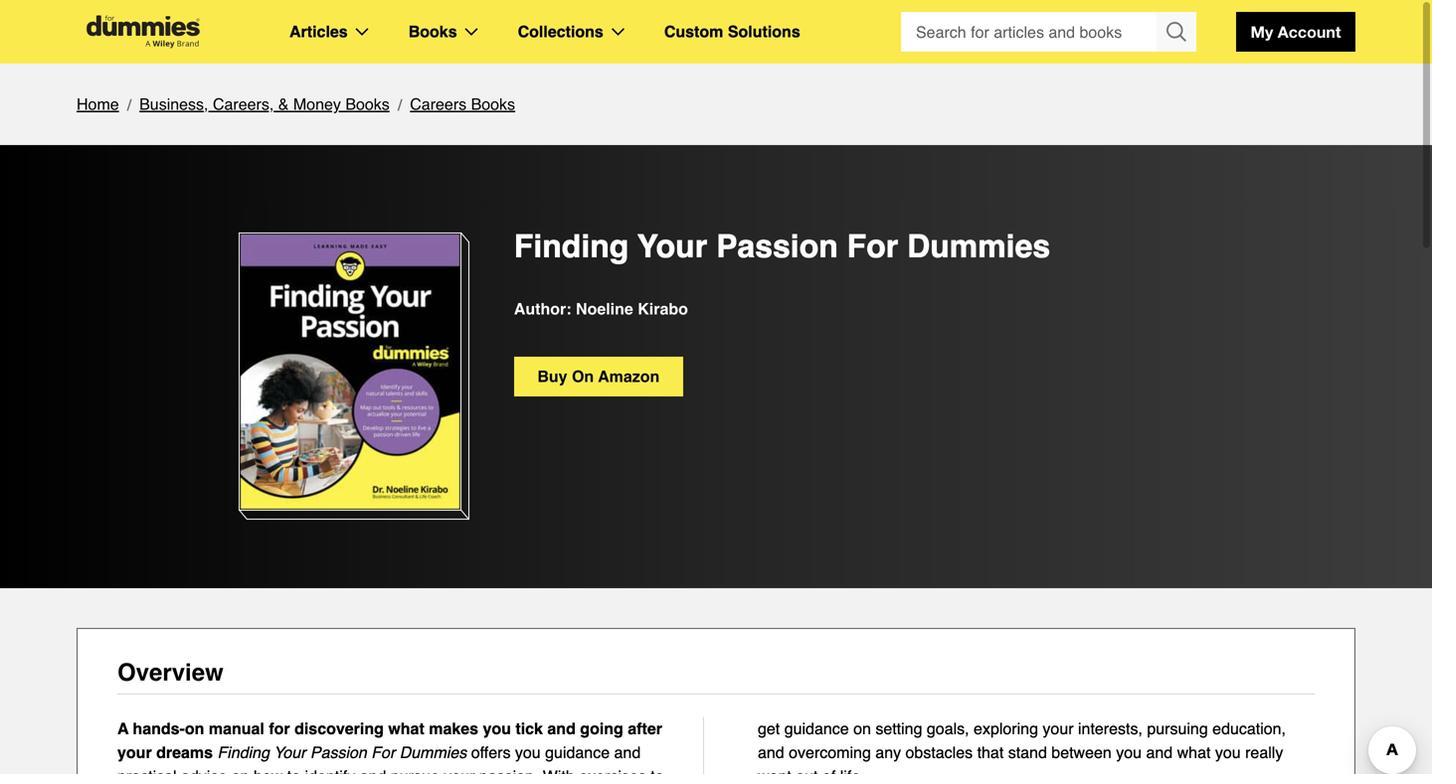Task type: vqa. For each thing, say whether or not it's contained in the screenshot.
Logo
yes



Task type: locate. For each thing, give the bounding box(es) containing it.
finding your passion for dummies book cover image
[[239, 233, 461, 511]]

1 horizontal spatial your
[[444, 768, 475, 775]]

group
[[901, 12, 1197, 52]]

you down tick
[[515, 744, 541, 762]]

custom solutions link
[[664, 19, 800, 45]]

0 horizontal spatial dummies
[[400, 744, 467, 762]]

your up between
[[1043, 720, 1074, 739]]

1 vertical spatial your
[[117, 744, 152, 762]]

1 vertical spatial what
[[1177, 744, 1211, 762]]

on up dreams
[[185, 720, 204, 739]]

2 vertical spatial your
[[444, 768, 475, 775]]

careers
[[410, 95, 467, 113]]

interests,
[[1078, 720, 1143, 739]]

manual
[[209, 720, 264, 739]]

out
[[796, 768, 818, 775]]

my
[[1251, 22, 1274, 41]]

of
[[823, 768, 836, 775]]

books right money
[[345, 95, 390, 113]]

0 vertical spatial your
[[638, 228, 707, 265]]

finding up the author:
[[514, 228, 629, 265]]

you up offers
[[483, 720, 511, 739]]

1 horizontal spatial what
[[1177, 744, 1211, 762]]

business, careers, & money books link
[[139, 92, 390, 117]]

and inside a hands-on manual for discovering what makes you tick and going after your dreams
[[548, 720, 576, 739]]

0 horizontal spatial your
[[117, 744, 152, 762]]

exploring
[[974, 720, 1038, 739]]

and up want
[[758, 744, 785, 762]]

for
[[847, 228, 898, 265], [371, 744, 395, 762]]

author:
[[514, 300, 572, 318]]

on right buy
[[572, 368, 594, 386]]

0 horizontal spatial what
[[388, 720, 425, 739]]

what down pursuing
[[1177, 744, 1211, 762]]

1 horizontal spatial guidance
[[785, 720, 849, 739]]

0 vertical spatial finding your passion for dummies
[[514, 228, 1051, 265]]

0 vertical spatial what
[[388, 720, 425, 739]]

on inside get guidance on setting goals, exploring your interests, pursuing education, and overcoming any obstacles that stand between you and what you really want out of life.
[[854, 720, 871, 739]]

guidance inside get guidance on setting goals, exploring your interests, pursuing education, and overcoming any obstacles that stand between you and what you really want out of life.
[[785, 720, 849, 739]]

guidance up overcoming
[[785, 720, 849, 739]]

and up exercises on the bottom left of page
[[614, 744, 641, 762]]

2 horizontal spatial your
[[1043, 720, 1074, 739]]

1 vertical spatial guidance
[[545, 744, 610, 762]]

after
[[628, 720, 662, 739]]

your down offers
[[444, 768, 475, 775]]

on left how
[[231, 768, 249, 775]]

and
[[548, 720, 576, 739], [614, 744, 641, 762], [758, 744, 785, 762], [1146, 744, 1173, 762], [360, 768, 386, 775]]

pursuing
[[1147, 720, 1208, 739]]

get guidance on setting goals, exploring your interests, pursuing education, and overcoming any obstacles that stand between you and what you really want out of life.
[[758, 720, 1286, 775]]

0 horizontal spatial for
[[371, 744, 395, 762]]

finding your passion for dummies
[[514, 228, 1051, 265], [217, 744, 467, 762]]

your up the practical
[[117, 744, 152, 762]]

passion.
[[479, 768, 539, 775]]

on inside offers you guidance and practical advice on how to identify and pursue your passion. with exercises t
[[231, 768, 249, 775]]

your
[[1043, 720, 1074, 739], [117, 744, 152, 762], [444, 768, 475, 775]]

buy on amazon link
[[514, 357, 683, 397]]

0 vertical spatial dummies
[[907, 228, 1051, 265]]

careers,
[[213, 95, 274, 113]]

finding
[[514, 228, 629, 265], [217, 744, 270, 762]]

get
[[758, 720, 780, 739]]

obstacles
[[906, 744, 973, 762]]

0 horizontal spatial finding your passion for dummies
[[217, 744, 467, 762]]

you down interests,
[[1116, 744, 1142, 762]]

that
[[977, 744, 1004, 762]]

0 horizontal spatial guidance
[[545, 744, 610, 762]]

solutions
[[728, 22, 800, 41]]

open article categories image
[[356, 28, 369, 36]]

guidance
[[785, 720, 849, 739], [545, 744, 610, 762]]

what
[[388, 720, 425, 739], [1177, 744, 1211, 762]]

0 vertical spatial for
[[847, 228, 898, 265]]

you down education,
[[1215, 744, 1241, 762]]

1 vertical spatial dummies
[[400, 744, 467, 762]]

going
[[580, 720, 624, 739]]

for
[[269, 720, 290, 739]]

what up offers you guidance and practical advice on how to identify and pursue your passion. with exercises t
[[388, 720, 425, 739]]

guidance up with at the bottom
[[545, 744, 610, 762]]

1 vertical spatial your
[[274, 744, 306, 762]]

dummies
[[907, 228, 1051, 265], [400, 744, 467, 762]]

your up kirabo
[[638, 228, 707, 265]]

1 horizontal spatial passion
[[716, 228, 838, 265]]

overcoming
[[789, 744, 871, 762]]

careers books link
[[410, 92, 515, 117]]

passion
[[716, 228, 838, 265], [310, 744, 367, 762]]

you
[[483, 720, 511, 739], [515, 744, 541, 762], [1116, 744, 1142, 762], [1215, 744, 1241, 762]]

logo image
[[77, 15, 210, 48]]

0 horizontal spatial your
[[274, 744, 306, 762]]

and right tick
[[548, 720, 576, 739]]

any
[[876, 744, 901, 762]]

a
[[117, 720, 129, 739]]

on left setting
[[854, 720, 871, 739]]

your up to
[[274, 744, 306, 762]]

what inside get guidance on setting goals, exploring your interests, pursuing education, and overcoming any obstacles that stand between you and what you really want out of life.
[[1177, 744, 1211, 762]]

tick
[[516, 720, 543, 739]]

0 vertical spatial finding
[[514, 228, 629, 265]]

your
[[638, 228, 707, 265], [274, 744, 306, 762]]

want
[[758, 768, 792, 775]]

amazon
[[598, 368, 660, 386]]

books
[[409, 22, 457, 41], [345, 95, 390, 113], [471, 95, 515, 113]]

life.
[[840, 768, 865, 775]]

custom solutions
[[664, 22, 800, 41]]

0 vertical spatial your
[[1043, 720, 1074, 739]]

and down a hands-on manual for discovering what makes you tick and going after your dreams
[[360, 768, 386, 775]]

1 horizontal spatial dummies
[[907, 228, 1051, 265]]

0 horizontal spatial finding
[[217, 744, 270, 762]]

you inside a hands-on manual for discovering what makes you tick and going after your dreams
[[483, 720, 511, 739]]

business, careers, & money books
[[139, 95, 390, 113]]

makes
[[429, 720, 479, 739]]

1 vertical spatial passion
[[310, 744, 367, 762]]

books left 'open book categories' icon
[[409, 22, 457, 41]]

home
[[77, 95, 119, 113]]

0 vertical spatial guidance
[[785, 720, 849, 739]]

1 horizontal spatial your
[[638, 228, 707, 265]]

books right careers
[[471, 95, 515, 113]]

finding down manual
[[217, 744, 270, 762]]

exercises
[[579, 768, 646, 775]]

careers books
[[410, 95, 515, 113]]

kirabo
[[638, 300, 688, 318]]

on
[[572, 368, 594, 386], [185, 720, 204, 739], [854, 720, 871, 739], [231, 768, 249, 775]]



Task type: describe. For each thing, give the bounding box(es) containing it.
collections
[[518, 22, 604, 41]]

0 vertical spatial passion
[[716, 228, 838, 265]]

account
[[1278, 22, 1341, 41]]

you inside offers you guidance and practical advice on how to identify and pursue your passion. with exercises t
[[515, 744, 541, 762]]

really
[[1246, 744, 1284, 762]]

your inside offers you guidance and practical advice on how to identify and pursue your passion. with exercises t
[[444, 768, 475, 775]]

1 horizontal spatial books
[[409, 22, 457, 41]]

home link
[[77, 92, 119, 117]]

buy
[[537, 368, 568, 386]]

a hands-on manual for discovering what makes you tick and going after your dreams
[[117, 720, 662, 762]]

business,
[[139, 95, 208, 113]]

overview
[[117, 660, 224, 687]]

1 horizontal spatial finding your passion for dummies
[[514, 228, 1051, 265]]

on inside a hands-on manual for discovering what makes you tick and going after your dreams
[[185, 720, 204, 739]]

and for a hands-on manual for discovering what makes you tick and going after your dreams
[[548, 720, 576, 739]]

stand
[[1008, 744, 1047, 762]]

how
[[254, 768, 283, 775]]

2 horizontal spatial books
[[471, 95, 515, 113]]

guidance inside offers you guidance and practical advice on how to identify and pursue your passion. with exercises t
[[545, 744, 610, 762]]

Search for articles and books text field
[[901, 12, 1159, 52]]

open collections list image
[[612, 28, 625, 36]]

money
[[293, 95, 341, 113]]

dreams
[[156, 744, 213, 762]]

my account
[[1251, 22, 1341, 41]]

your inside get guidance on setting goals, exploring your interests, pursuing education, and overcoming any obstacles that stand between you and what you really want out of life.
[[1043, 720, 1074, 739]]

buy on amazon
[[537, 368, 660, 386]]

setting
[[876, 720, 923, 739]]

hands-
[[133, 720, 185, 739]]

advice
[[181, 768, 227, 775]]

pursue
[[391, 768, 439, 775]]

1 vertical spatial finding
[[217, 744, 270, 762]]

author: noeline kirabo
[[514, 300, 688, 318]]

and for offers you guidance and practical advice on how to identify and pursue your passion. with exercises t
[[360, 768, 386, 775]]

with
[[543, 768, 575, 775]]

custom
[[664, 22, 724, 41]]

1 vertical spatial finding your passion for dummies
[[217, 744, 467, 762]]

1 horizontal spatial finding
[[514, 228, 629, 265]]

1 horizontal spatial for
[[847, 228, 898, 265]]

education,
[[1213, 720, 1286, 739]]

between
[[1052, 744, 1112, 762]]

open book categories image
[[465, 28, 478, 36]]

discovering
[[295, 720, 384, 739]]

&
[[278, 95, 289, 113]]

my account link
[[1236, 12, 1356, 52]]

noeline
[[576, 300, 633, 318]]

to
[[287, 768, 301, 775]]

and for get guidance on setting goals, exploring your interests, pursuing education, and overcoming any obstacles that stand between you and what you really want out of life.
[[758, 744, 785, 762]]

offers you guidance and practical advice on how to identify and pursue your passion. with exercises t
[[117, 744, 664, 775]]

0 horizontal spatial passion
[[310, 744, 367, 762]]

identify
[[305, 768, 355, 775]]

offers
[[471, 744, 511, 762]]

0 horizontal spatial books
[[345, 95, 390, 113]]

and down pursuing
[[1146, 744, 1173, 762]]

goals,
[[927, 720, 969, 739]]

practical
[[117, 768, 177, 775]]

what inside a hands-on manual for discovering what makes you tick and going after your dreams
[[388, 720, 425, 739]]

articles
[[289, 22, 348, 41]]

your inside a hands-on manual for discovering what makes you tick and going after your dreams
[[117, 744, 152, 762]]

1 vertical spatial for
[[371, 744, 395, 762]]



